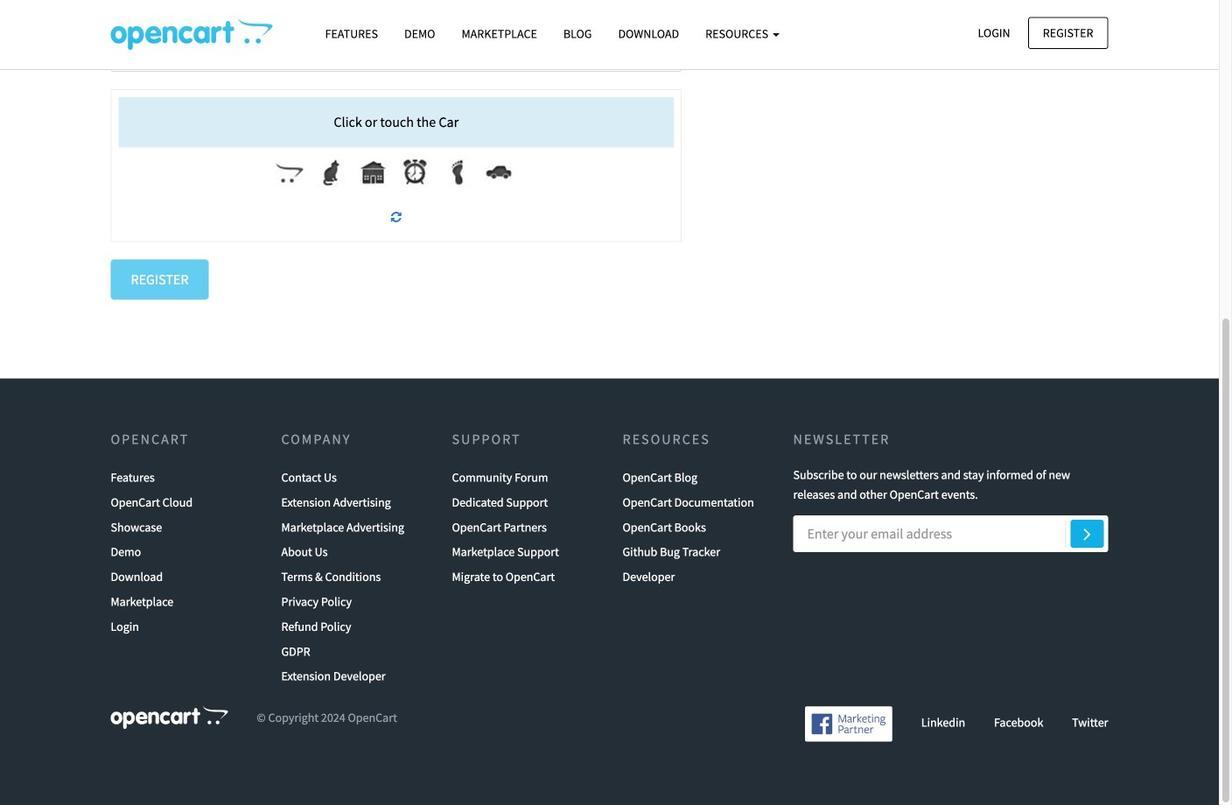 Task type: describe. For each thing, give the bounding box(es) containing it.
facebook marketing partner image
[[805, 707, 893, 742]]



Task type: locate. For each thing, give the bounding box(es) containing it.
None password field
[[111, 31, 682, 72]]

angle right image
[[1084, 523, 1092, 544]]

opencart image
[[111, 707, 228, 729]]

opencart - account register image
[[111, 18, 273, 50]]

refresh image
[[391, 211, 402, 223]]



Task type: vqa. For each thing, say whether or not it's contained in the screenshot.
refresh image
yes



